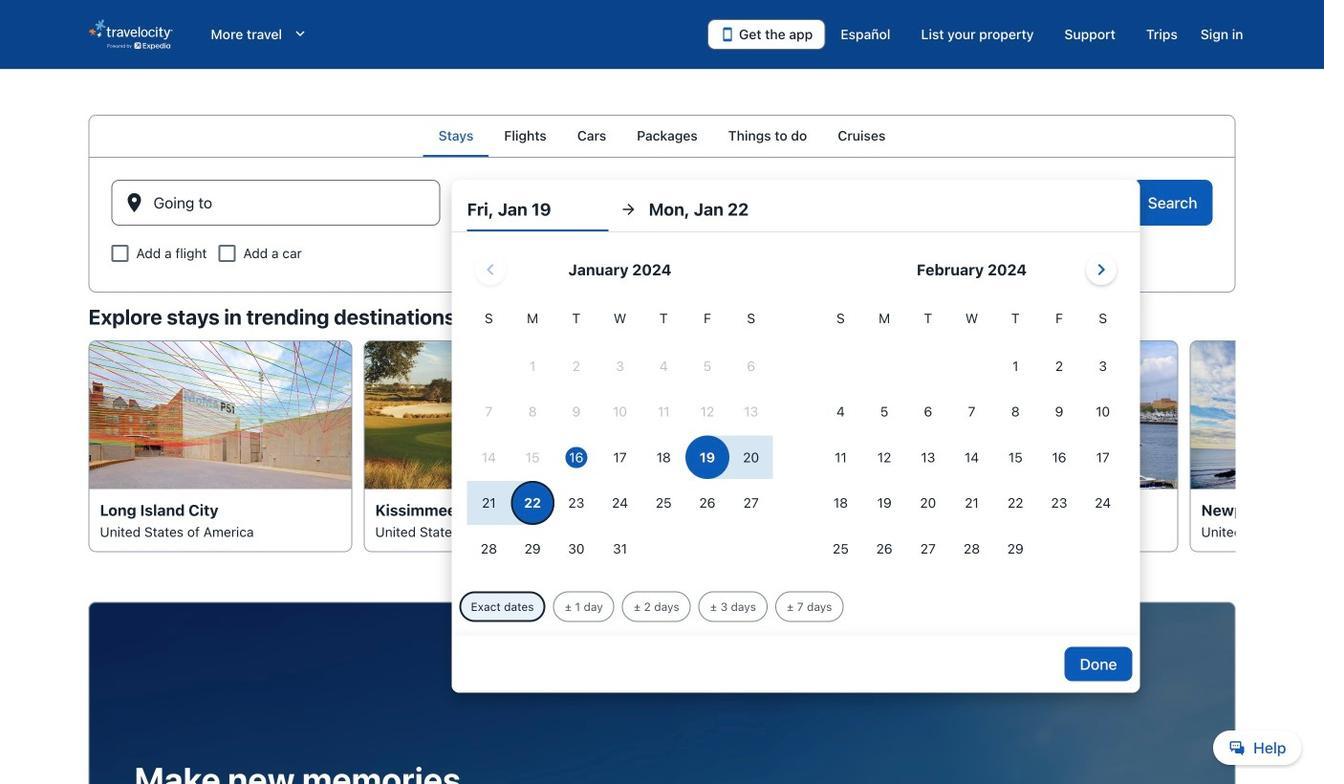 Task type: vqa. For each thing, say whether or not it's contained in the screenshot.
main content
yes



Task type: describe. For each thing, give the bounding box(es) containing it.
newport showing general coastal views and rugged coastline image
[[1191, 341, 1325, 489]]

georgetown - foggy bottom showing a house, a city and street scenes image
[[640, 341, 904, 489]]

january 2024 element
[[467, 308, 773, 573]]

download the app button image
[[720, 27, 736, 42]]

show previous card image
[[77, 435, 100, 458]]

previous month image
[[479, 258, 502, 281]]



Task type: locate. For each thing, give the bounding box(es) containing it.
directional image
[[620, 201, 638, 218]]

show next card image
[[1225, 435, 1248, 458]]

orlando which includes golf image
[[364, 341, 628, 489]]

next month image
[[1091, 258, 1113, 281]]

application
[[467, 247, 1126, 573]]

travelocity logo image
[[88, 19, 173, 50]]

february 2024 element
[[819, 308, 1126, 573]]

moma ps1 which includes outdoor art image
[[88, 341, 353, 489]]

atlantic city aquarium which includes a marina, boating and a coastal town image
[[915, 341, 1179, 489]]

main content
[[0, 115, 1325, 784]]

today element
[[566, 447, 588, 468]]

tab list
[[88, 115, 1236, 157]]



